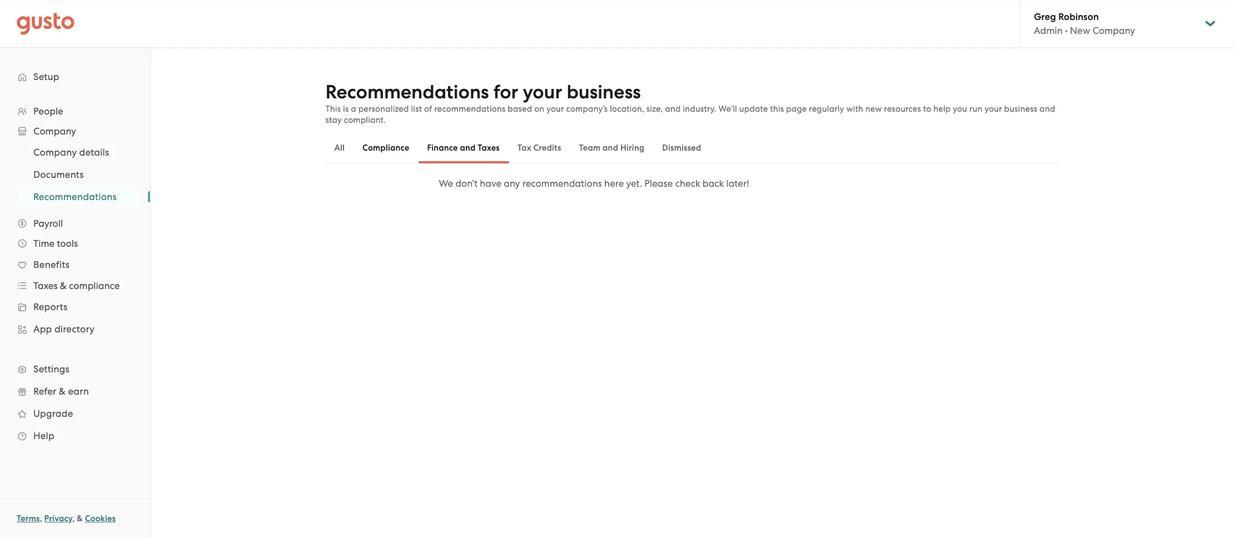 Task type: vqa. For each thing, say whether or not it's contained in the screenshot.
'number' to the right
no



Task type: describe. For each thing, give the bounding box(es) containing it.
taxes inside button
[[478, 143, 500, 153]]

run
[[970, 104, 983, 114]]

1 , from the left
[[40, 514, 42, 524]]

team and hiring button
[[570, 135, 654, 161]]

new
[[866, 104, 882, 114]]

directory
[[54, 324, 95, 335]]

documents link
[[20, 165, 139, 185]]

refer & earn
[[33, 386, 89, 397]]

we'll
[[719, 104, 737, 114]]

update
[[740, 104, 768, 114]]

refer
[[33, 386, 56, 397]]

company inside the greg robinson admin • new company
[[1093, 25, 1136, 36]]

cookies button
[[85, 512, 116, 526]]

yet.
[[626, 178, 642, 189]]

based
[[508, 104, 532, 114]]

don't
[[456, 178, 478, 189]]

greg
[[1034, 11, 1057, 23]]

& for compliance
[[60, 280, 67, 291]]

back
[[703, 178, 724, 189]]

we
[[439, 178, 453, 189]]

recommendations for recommendations
[[33, 191, 117, 202]]

privacy link
[[44, 514, 72, 524]]

any
[[504, 178, 520, 189]]

is
[[343, 104, 349, 114]]

time tools button
[[11, 234, 139, 254]]

recommendation categories for your business tab list
[[326, 132, 1060, 164]]

later!
[[727, 178, 749, 189]]

all button
[[326, 135, 354, 161]]

your up on
[[523, 81, 562, 103]]

check
[[675, 178, 701, 189]]

settings link
[[11, 359, 139, 379]]

resources
[[884, 104, 921, 114]]

taxes inside dropdown button
[[33, 280, 58, 291]]

your right on
[[547, 104, 564, 114]]

here
[[605, 178, 624, 189]]

tax credits button
[[509, 135, 570, 161]]

regularly
[[809, 104, 845, 114]]

company's
[[566, 104, 608, 114]]

this
[[326, 104, 341, 114]]

benefits
[[33, 259, 70, 270]]

a
[[351, 104, 356, 114]]

recommendations link
[[20, 187, 139, 207]]

recommendations for your business this is a personalized list of recommendations based on your company's location, size, and industry. we'll update this page regularly with new resources to help you run your business and stay compliant.
[[326, 81, 1056, 125]]

this
[[770, 104, 784, 114]]

gusto navigation element
[[0, 48, 150, 465]]

privacy
[[44, 514, 72, 524]]

terms
[[17, 514, 40, 524]]

setup link
[[11, 67, 139, 87]]

app
[[33, 324, 52, 335]]

dismissed button
[[654, 135, 710, 161]]

help
[[33, 430, 54, 442]]

to
[[924, 104, 932, 114]]

recommendations inside recommendations for your business this is a personalized list of recommendations based on your company's location, size, and industry. we'll update this page regularly with new resources to help you run your business and stay compliant.
[[434, 104, 506, 114]]

1 horizontal spatial business
[[1005, 104, 1038, 114]]

details
[[79, 147, 109, 158]]

compliance
[[363, 143, 410, 153]]

list
[[411, 104, 422, 114]]

dismissed
[[663, 143, 702, 153]]

credits
[[534, 143, 561, 153]]

stay
[[326, 115, 342, 125]]

upgrade
[[33, 408, 73, 419]]

hiring
[[621, 143, 645, 153]]

size,
[[647, 104, 663, 114]]

page
[[787, 104, 807, 114]]

& for earn
[[59, 386, 66, 397]]

taxes & compliance
[[33, 280, 120, 291]]

earn
[[68, 386, 89, 397]]

company details link
[[20, 142, 139, 162]]

list containing company details
[[0, 141, 150, 208]]

robinson
[[1059, 11, 1099, 23]]

settings
[[33, 364, 69, 375]]

please
[[645, 178, 673, 189]]



Task type: locate. For each thing, give the bounding box(es) containing it.
recommendations up list
[[326, 81, 489, 103]]

personalized
[[359, 104, 409, 114]]

business up company's
[[567, 81, 641, 103]]

1 vertical spatial recommendations
[[523, 178, 602, 189]]

1 vertical spatial recommendations
[[33, 191, 117, 202]]

team and hiring
[[579, 143, 645, 153]]

finance and taxes button
[[418, 135, 509, 161]]

time tools
[[33, 238, 78, 249]]

finance
[[427, 143, 458, 153]]

and inside button
[[460, 143, 476, 153]]

recommendations down documents link at the left of page
[[33, 191, 117, 202]]

upgrade link
[[11, 404, 139, 424]]

terms , privacy , & cookies
[[17, 514, 116, 524]]

1 vertical spatial taxes
[[33, 280, 58, 291]]

company for company details
[[33, 147, 77, 158]]

recommendations down credits
[[523, 178, 602, 189]]

people
[[33, 106, 63, 117]]

business right run
[[1005, 104, 1038, 114]]

admin
[[1034, 25, 1063, 36]]

0 horizontal spatial recommendations
[[33, 191, 117, 202]]

your
[[523, 81, 562, 103], [547, 104, 564, 114], [985, 104, 1003, 114]]

2 list from the top
[[0, 141, 150, 208]]

recommendations
[[326, 81, 489, 103], [33, 191, 117, 202]]

we don't have any recommendations here yet. please check back later!
[[439, 178, 749, 189]]

tools
[[57, 238, 78, 249]]

•
[[1065, 25, 1068, 36]]

taxes up reports
[[33, 280, 58, 291]]

recommendations for recommendations for your business this is a personalized list of recommendations based on your company's location, size, and industry. we'll update this page regularly with new resources to help you run your business and stay compliant.
[[326, 81, 489, 103]]

company up the documents
[[33, 147, 77, 158]]

finance and taxes
[[427, 143, 500, 153]]

compliance button
[[354, 135, 418, 161]]

setup
[[33, 71, 59, 82]]

2 , from the left
[[72, 514, 75, 524]]

0 vertical spatial company
[[1093, 25, 1136, 36]]

tax
[[518, 143, 532, 153]]

documents
[[33, 169, 84, 180]]

0 vertical spatial recommendations
[[326, 81, 489, 103]]

1 vertical spatial business
[[1005, 104, 1038, 114]]

home image
[[17, 13, 75, 35]]

& left earn
[[59, 386, 66, 397]]

industry.
[[683, 104, 717, 114]]

business
[[567, 81, 641, 103], [1005, 104, 1038, 114]]

0 vertical spatial business
[[567, 81, 641, 103]]

,
[[40, 514, 42, 524], [72, 514, 75, 524]]

company down people
[[33, 126, 76, 137]]

for
[[494, 81, 518, 103]]

app directory link
[[11, 319, 139, 339]]

payroll
[[33, 218, 63, 229]]

2 vertical spatial company
[[33, 147, 77, 158]]

recommendations inside "link"
[[33, 191, 117, 202]]

& up reports link
[[60, 280, 67, 291]]

, left cookies
[[72, 514, 75, 524]]

company button
[[11, 121, 139, 141]]

have
[[480, 178, 502, 189]]

0 horizontal spatial taxes
[[33, 280, 58, 291]]

, left privacy link
[[40, 514, 42, 524]]

and inside button
[[603, 143, 619, 153]]

benefits link
[[11, 255, 139, 275]]

1 horizontal spatial ,
[[72, 514, 75, 524]]

taxes & compliance button
[[11, 276, 139, 296]]

terms link
[[17, 514, 40, 524]]

time
[[33, 238, 55, 249]]

compliant.
[[344, 115, 386, 125]]

1 vertical spatial company
[[33, 126, 76, 137]]

0 vertical spatial taxes
[[478, 143, 500, 153]]

of
[[424, 104, 432, 114]]

recommendations inside recommendations for your business this is a personalized list of recommendations based on your company's location, size, and industry. we'll update this page regularly with new resources to help you run your business and stay compliant.
[[326, 81, 489, 103]]

taxes up have at the left of page
[[478, 143, 500, 153]]

with
[[847, 104, 864, 114]]

new
[[1070, 25, 1091, 36]]

compliance
[[69, 280, 120, 291]]

1 horizontal spatial recommendations
[[326, 81, 489, 103]]

0 vertical spatial &
[[60, 280, 67, 291]]

and
[[665, 104, 681, 114], [1040, 104, 1056, 114], [460, 143, 476, 153], [603, 143, 619, 153]]

people button
[[11, 101, 139, 121]]

greg robinson admin • new company
[[1034, 11, 1136, 36]]

& inside dropdown button
[[60, 280, 67, 291]]

taxes
[[478, 143, 500, 153], [33, 280, 58, 291]]

1 horizontal spatial taxes
[[478, 143, 500, 153]]

your right run
[[985, 104, 1003, 114]]

tax credits
[[518, 143, 561, 153]]

company right the new
[[1093, 25, 1136, 36]]

all
[[335, 143, 345, 153]]

app directory
[[33, 324, 95, 335]]

payroll button
[[11, 214, 139, 234]]

cookies
[[85, 514, 116, 524]]

list
[[0, 101, 150, 447], [0, 141, 150, 208]]

company for company
[[33, 126, 76, 137]]

0 horizontal spatial recommendations
[[434, 104, 506, 114]]

company inside dropdown button
[[33, 126, 76, 137]]

on
[[535, 104, 545, 114]]

company inside 'link'
[[33, 147, 77, 158]]

company
[[1093, 25, 1136, 36], [33, 126, 76, 137], [33, 147, 77, 158]]

recommendations up the "finance and taxes" button
[[434, 104, 506, 114]]

2 vertical spatial &
[[77, 514, 83, 524]]

refer & earn link
[[11, 382, 139, 402]]

0 vertical spatial recommendations
[[434, 104, 506, 114]]

location,
[[610, 104, 644, 114]]

1 vertical spatial &
[[59, 386, 66, 397]]

you
[[953, 104, 968, 114]]

list containing people
[[0, 101, 150, 447]]

company details
[[33, 147, 109, 158]]

0 horizontal spatial business
[[567, 81, 641, 103]]

help
[[934, 104, 951, 114]]

& left cookies
[[77, 514, 83, 524]]

reports
[[33, 301, 68, 313]]

1 list from the top
[[0, 101, 150, 447]]

team
[[579, 143, 601, 153]]

1 horizontal spatial recommendations
[[523, 178, 602, 189]]

0 horizontal spatial ,
[[40, 514, 42, 524]]

reports link
[[11, 297, 139, 317]]



